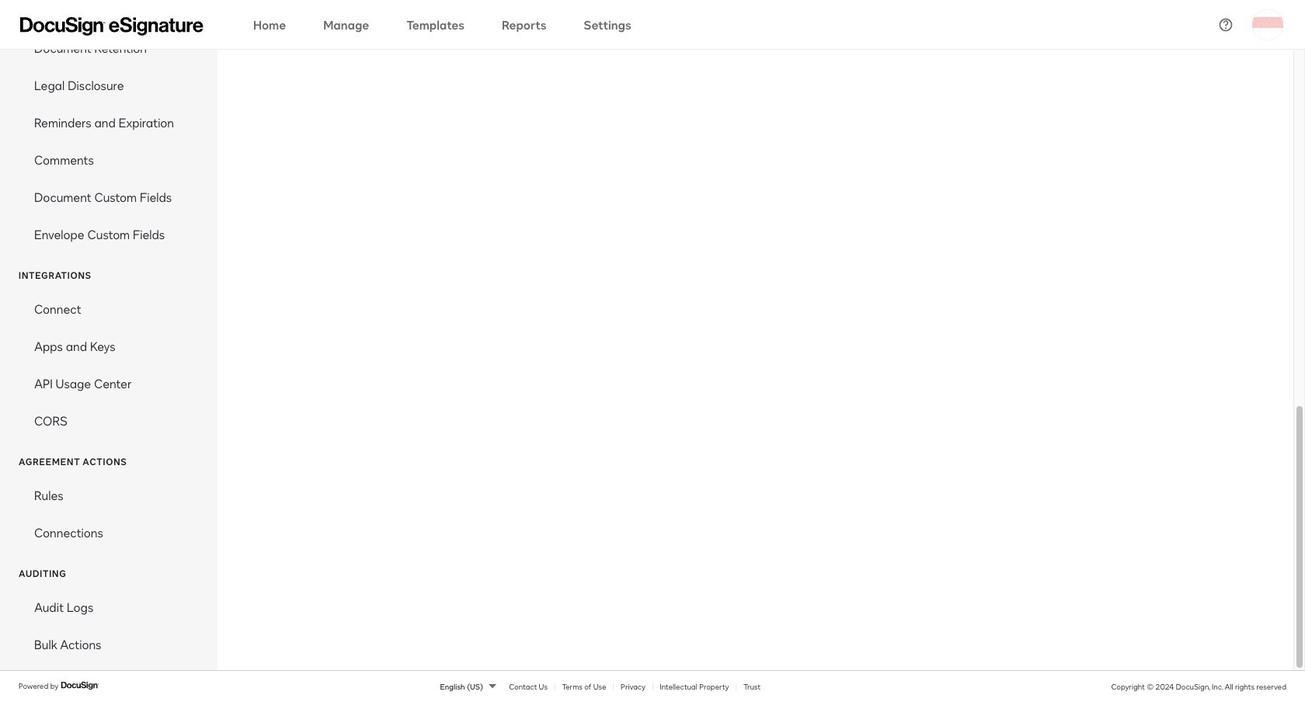 Task type: vqa. For each thing, say whether or not it's contained in the screenshot.
Agreement Actions element
yes



Task type: describe. For each thing, give the bounding box(es) containing it.
auditing element
[[0, 589, 218, 664]]

docusign admin image
[[20, 17, 204, 35]]

your uploaded profile image image
[[1252, 9, 1284, 40]]

agreement actions element
[[0, 477, 218, 552]]



Task type: locate. For each thing, give the bounding box(es) containing it.
docusign image
[[61, 680, 100, 692]]

signing and sending element
[[0, 0, 218, 253]]

integrations element
[[0, 291, 218, 440]]



